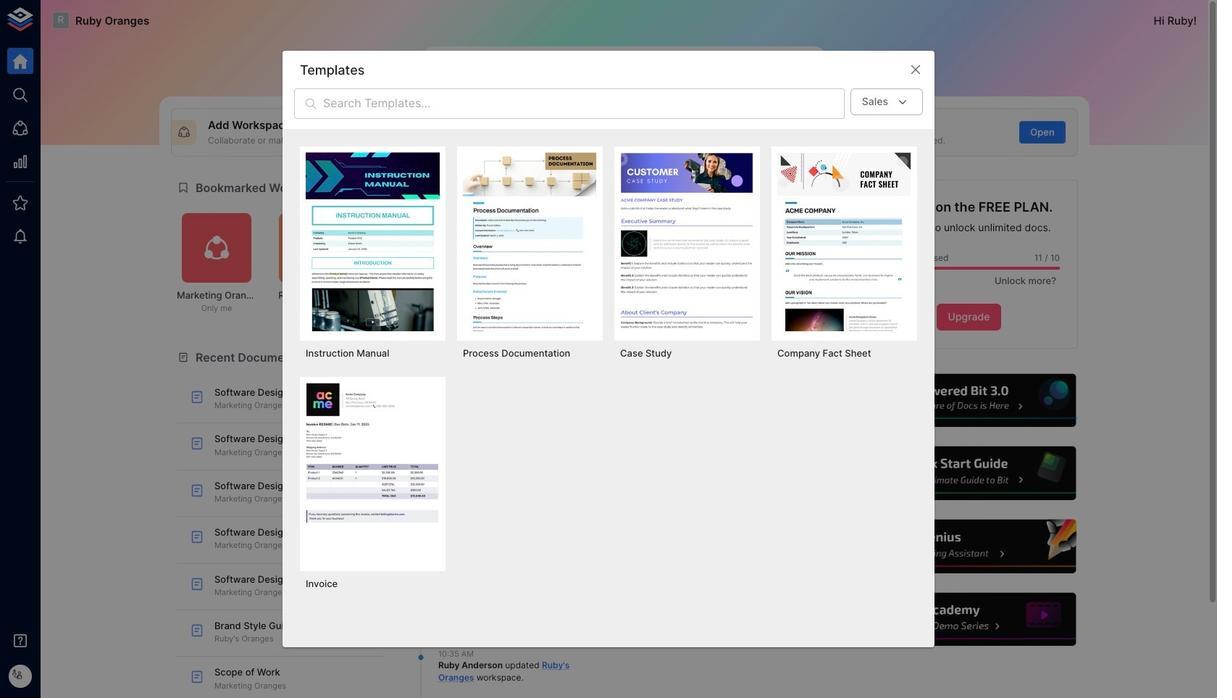 Task type: describe. For each thing, give the bounding box(es) containing it.
company fact sheet image
[[778, 152, 912, 331]]

Search Templates... text field
[[323, 89, 845, 119]]

4 help image from the top
[[860, 591, 1079, 648]]



Task type: vqa. For each thing, say whether or not it's contained in the screenshot.
the Process Documentation image at the top left
yes



Task type: locate. For each thing, give the bounding box(es) containing it.
help image
[[860, 372, 1079, 429], [860, 445, 1079, 502], [860, 518, 1079, 575], [860, 591, 1079, 648]]

dialog
[[283, 51, 935, 647]]

1 help image from the top
[[860, 372, 1079, 429]]

invoice image
[[306, 383, 440, 562]]

process documentation image
[[463, 152, 597, 331]]

2 help image from the top
[[860, 445, 1079, 502]]

3 help image from the top
[[860, 518, 1079, 575]]

instruction manual image
[[306, 152, 440, 331]]

case study image
[[621, 152, 755, 331]]



